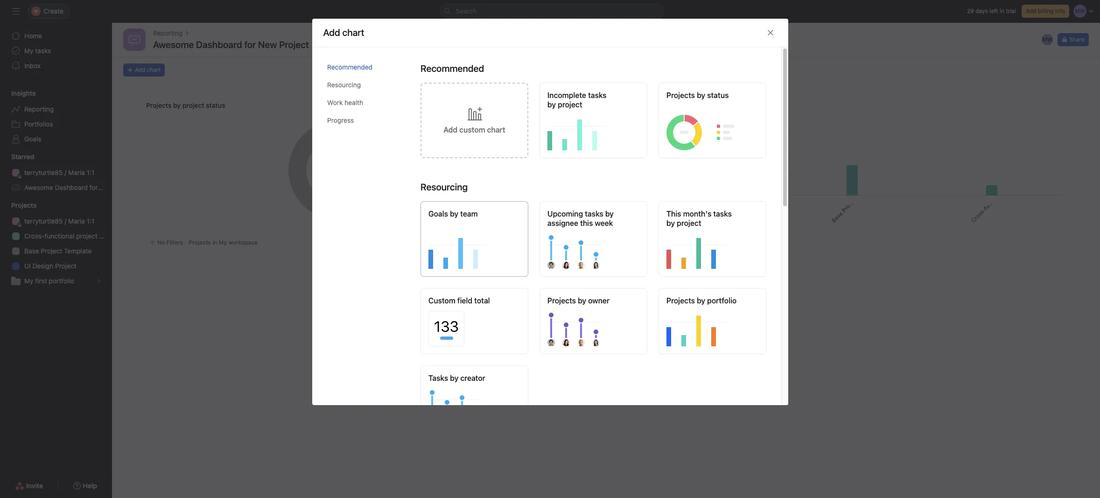 Task type: locate. For each thing, give the bounding box(es) containing it.
terryturtle85 / maria 1:1 link for functional
[[6, 214, 106, 229]]

tasks
[[35, 47, 51, 55], [588, 91, 607, 99], [654, 101, 671, 109], [585, 209, 603, 218], [713, 209, 732, 218]]

1:1
[[87, 169, 94, 177], [729, 176, 739, 185], [87, 217, 94, 225]]

projects by project status
[[146, 101, 225, 109]]

maria inside projects element
[[68, 217, 85, 225]]

dashboard for new project
[[196, 39, 242, 50]]

work
[[327, 98, 343, 106]]

track
[[503, 159, 517, 166]]

/ up cross-functional project plan
[[65, 217, 66, 225]]

projects inside dropdown button
[[11, 201, 37, 209]]

terryturtle85 / maria 1:1 link up awesome dashboard for new project
[[6, 165, 106, 180]]

1 horizontal spatial base project template
[[830, 177, 877, 224]]

resourcing button
[[327, 76, 406, 94]]

by project inside "button"
[[547, 100, 582, 109]]

in right left
[[1000, 7, 1005, 14]]

0 vertical spatial template
[[855, 177, 877, 200]]

by project inside this month's tasks by project
[[667, 219, 701, 227]]

work health
[[327, 98, 363, 106]]

days
[[976, 7, 988, 14]]

invite
[[26, 482, 43, 490]]

tasks inside this month's tasks by project
[[713, 209, 732, 218]]

resourcing up goals by team
[[420, 181, 468, 192]]

1 vertical spatial incomplete
[[618, 101, 652, 109]]

1 vertical spatial for
[[90, 184, 98, 191]]

base project template link
[[6, 244, 106, 259]]

incomplete
[[547, 91, 586, 99], [618, 101, 652, 109]]

0 horizontal spatial recommended
[[327, 63, 372, 71]]

1 vertical spatial awesome
[[24, 184, 53, 191]]

maria up this month's tasks by project
[[718, 182, 733, 197]]

cross-functional project plan
[[24, 232, 112, 240]]

tasks for tasks by creator
[[428, 374, 448, 382]]

image of a blue lollipop chart image down this week
[[547, 231, 643, 269]]

dashboard for new
[[55, 184, 88, 191]]

1 horizontal spatial image of a blue lollipop chart image
[[547, 231, 643, 269]]

1 horizontal spatial by
[[605, 209, 614, 218]]

0 horizontal spatial base
[[24, 247, 39, 255]]

terryturtle85 inside projects element
[[24, 217, 63, 225]]

reporting link up portfolios
[[6, 102, 106, 117]]

maria up cross-functional project plan
[[68, 217, 85, 225]]

tasks up image of a green column chart
[[588, 91, 607, 99]]

1 horizontal spatial reporting link
[[153, 28, 183, 38]]

health
[[344, 98, 363, 106]]

projects
[[667, 91, 695, 99], [146, 101, 172, 109], [11, 201, 37, 209], [189, 239, 211, 246], [547, 296, 576, 305], [667, 296, 695, 305]]

image of a blue lollipop chart image inside upcoming tasks by assignee this week button
[[547, 231, 643, 269]]

1 vertical spatial add
[[135, 66, 145, 73]]

goals left by team
[[428, 209, 448, 218]]

1 vertical spatial template
[[64, 247, 92, 255]]

mw
[[1043, 36, 1053, 43]]

29 days left in trial
[[968, 7, 1017, 14]]

project status
[[182, 101, 225, 109]]

by up this week
[[605, 209, 614, 218]]

0 horizontal spatial tasks
[[428, 374, 448, 382]]

1 horizontal spatial reporting
[[153, 29, 183, 37]]

0 vertical spatial base project template
[[830, 177, 877, 224]]

filter
[[633, 239, 647, 246]]

image of a blue lollipop chart image down by creator
[[428, 386, 524, 424]]

image of a multicolored column chart image inside the projects by portfolio button
[[667, 309, 762, 346]]

0 vertical spatial incomplete
[[547, 91, 586, 99]]

reporting link right report icon
[[153, 28, 183, 38]]

1 vertical spatial image of a multicolored column chart image
[[667, 309, 762, 346]]

for for new
[[90, 184, 98, 191]]

reporting right report icon
[[153, 29, 183, 37]]

upcoming tasks by assignee this week
[[547, 209, 614, 227]]

0 horizontal spatial reporting
[[24, 105, 54, 113]]

for
[[244, 39, 256, 50], [90, 184, 98, 191]]

dashboard inside starred element
[[55, 184, 88, 191]]

0 horizontal spatial dashboard
[[55, 184, 88, 191]]

for for new project
[[244, 39, 256, 50]]

1 horizontal spatial for
[[244, 39, 256, 50]]

0 horizontal spatial base project template
[[24, 247, 92, 255]]

tasks by creator
[[428, 374, 485, 382]]

0 vertical spatial add
[[1026, 7, 1037, 14]]

reporting link inside insights element
[[6, 102, 106, 117]]

29
[[968, 7, 975, 14]]

projects left by owner
[[547, 296, 576, 305]]

1 horizontal spatial dashboard
[[196, 39, 242, 50]]

1 horizontal spatial goals
[[428, 209, 448, 218]]

no filters
[[157, 239, 183, 246]]

template inside base project template link
[[64, 247, 92, 255]]

2 horizontal spatial add
[[1026, 7, 1037, 14]]

goals link
[[6, 132, 106, 147]]

for left new project
[[244, 39, 256, 50]]

workspace for projects in my workspace
[[229, 239, 258, 246]]

0 horizontal spatial workspace
[[229, 239, 258, 246]]

month's
[[683, 209, 712, 218]]

2 terryturtle85 / maria 1:1 link from the top
[[6, 214, 106, 229]]

1 vertical spatial base
[[24, 247, 39, 255]]

awesome up projects dropdown button
[[24, 184, 53, 191]]

mw button
[[1041, 33, 1055, 46]]

1 horizontal spatial awesome
[[153, 39, 194, 50]]

maria up awesome dashboard for new project
[[68, 169, 85, 177]]

terryturtle85 inside starred element
[[24, 169, 63, 177]]

1:1 inside starred element
[[87, 169, 94, 177]]

add left billing
[[1026, 7, 1037, 14]]

0 vertical spatial for
[[244, 39, 256, 50]]

0 horizontal spatial awesome
[[24, 184, 53, 191]]

0 horizontal spatial add
[[135, 66, 145, 73]]

reporting
[[153, 29, 183, 37], [24, 105, 54, 113]]

1 terryturtle85 / maria 1:1 link from the top
[[6, 165, 106, 180]]

1 vertical spatial by
[[605, 209, 614, 218]]

1 horizontal spatial tasks
[[653, 239, 668, 246]]

2 vertical spatial maria
[[68, 217, 85, 225]]

report image
[[129, 34, 140, 45]]

in for projects in my workspace
[[213, 239, 217, 246]]

/ up this month's tasks by project
[[716, 193, 722, 199]]

1 vertical spatial reporting link
[[6, 102, 106, 117]]

/ inside starred element
[[65, 169, 66, 177]]

0 vertical spatial image of a multicolored column chart image
[[667, 231, 762, 269]]

/ up awesome dashboard for new project link
[[65, 169, 66, 177]]

inbox link
[[6, 58, 106, 73]]

terryturtle85 / maria 1:1 for awesome dashboard for new project
[[24, 169, 94, 177]]

0 horizontal spatial incomplete
[[547, 91, 586, 99]]

1 vertical spatial tasks
[[428, 374, 448, 382]]

0 vertical spatial tasks
[[653, 239, 668, 246]]

2 vertical spatial /
[[65, 217, 66, 225]]

2 vertical spatial add
[[444, 125, 457, 134]]

1 vertical spatial maria
[[718, 182, 733, 197]]

0 vertical spatial /
[[65, 169, 66, 177]]

reporting up portfolios
[[24, 105, 54, 113]]

image of a multicolored column chart image
[[667, 231, 762, 269], [667, 309, 762, 346]]

maria inside terryturtle85 / maria 1:1
[[718, 182, 733, 197]]

1 vertical spatial terryturtle85 / maria 1:1 link
[[6, 214, 106, 229]]

for left new
[[90, 184, 98, 191]]

1 vertical spatial resourcing
[[420, 181, 468, 192]]

in right filters
[[213, 239, 217, 246]]

terryturtle85 / maria 1:1 link up "functional"
[[6, 214, 106, 229]]

add for add billing info
[[1026, 7, 1037, 14]]

awesome inside starred element
[[24, 184, 53, 191]]

ui design project
[[24, 262, 77, 270]]

1:1 for new
[[87, 169, 94, 177]]

add left the chart
[[135, 66, 145, 73]]

terryturtle85 down the starred
[[24, 169, 63, 177]]

tasks up this week
[[585, 209, 603, 218]]

0 vertical spatial awesome
[[153, 39, 194, 50]]

0 vertical spatial maria
[[68, 169, 85, 177]]

search list box
[[440, 4, 664, 19]]

1 vertical spatial reporting
[[24, 105, 54, 113]]

base project template
[[830, 177, 877, 224], [24, 247, 92, 255]]

1 horizontal spatial recommended
[[420, 63, 484, 74]]

1 recommended from the left
[[327, 63, 372, 71]]

by creator
[[450, 374, 485, 382]]

awesome dashboard for new project
[[153, 39, 309, 50]]

in down this
[[670, 239, 674, 246]]

by left project status
[[173, 101, 181, 109]]

incomplete tasks by project up image of a green column chart
[[547, 91, 607, 109]]

work health button
[[327, 94, 406, 111]]

projects by portfolio
[[667, 296, 737, 305]]

terryturtle85 / maria 1:1
[[24, 169, 94, 177], [691, 176, 739, 224], [24, 217, 94, 225]]

1:1 inside terryturtle85 / maria 1:1
[[729, 176, 739, 185]]

terryturtle85 right this
[[691, 195, 719, 224]]

in for tasks in my workspace
[[670, 239, 674, 246]]

goals
[[24, 135, 41, 143], [428, 209, 448, 218]]

awesome up the chart
[[153, 39, 194, 50]]

0 horizontal spatial image of a blue lollipop chart image
[[428, 386, 524, 424]]

add for add custom chart
[[444, 125, 457, 134]]

0 vertical spatial resourcing
[[327, 81, 361, 89]]

for inside awesome dashboard for new project link
[[90, 184, 98, 191]]

1 vertical spatial base project template
[[24, 247, 92, 255]]

1 workspace from the left
[[229, 239, 258, 246]]

projects for projects in my workspace
[[189, 239, 211, 246]]

1 horizontal spatial add
[[444, 125, 457, 134]]

by project down this
[[667, 219, 701, 227]]

dashboard
[[196, 39, 242, 50], [55, 184, 88, 191]]

search
[[456, 7, 477, 15]]

terryturtle85 up cross-
[[24, 217, 63, 225]]

maria for new
[[68, 169, 85, 177]]

add left "custom chart"
[[444, 125, 457, 134]]

projects left the by status
[[667, 91, 695, 99]]

close image
[[767, 29, 774, 36]]

insights element
[[0, 85, 112, 148]]

share button
[[1058, 33, 1089, 46]]

my
[[24, 47, 33, 55], [219, 239, 227, 246], [676, 239, 684, 246], [24, 277, 33, 285]]

projects left by portfolio
[[667, 296, 695, 305]]

terryturtle85 / maria 1:1 inside starred element
[[24, 169, 94, 177]]

projects right filters
[[189, 239, 211, 246]]

by portfolio
[[697, 296, 737, 305]]

awesome for awesome dashboard for new project
[[24, 184, 53, 191]]

0 horizontal spatial goals
[[24, 135, 41, 143]]

0 vertical spatial image of a blue lollipop chart image
[[547, 231, 643, 269]]

0 vertical spatial base
[[830, 210, 844, 224]]

upcoming
[[547, 209, 583, 218]]

projects element
[[0, 197, 112, 290]]

0 vertical spatial reporting
[[153, 29, 183, 37]]

tasks for tasks in my workspace
[[653, 239, 668, 246]]

by project
[[547, 100, 582, 109], [672, 101, 703, 109], [667, 219, 701, 227]]

0 horizontal spatial template
[[64, 247, 92, 255]]

goals for goals
[[24, 135, 41, 143]]

resourcing up work health
[[327, 81, 361, 89]]

terryturtle85 / maria 1:1 inside projects element
[[24, 217, 94, 225]]

base inside the base project template
[[830, 210, 844, 224]]

1 vertical spatial goals
[[428, 209, 448, 218]]

projects down the chart
[[146, 101, 172, 109]]

0 vertical spatial dashboard
[[196, 39, 242, 50]]

1 vertical spatial image of a blue lollipop chart image
[[428, 386, 524, 424]]

add chart
[[323, 27, 365, 38]]

2 workspace from the left
[[686, 239, 715, 246]]

goals for goals by team
[[428, 209, 448, 218]]

projects for projects by portfolio
[[667, 296, 695, 305]]

projects button
[[0, 201, 37, 210]]

1 horizontal spatial in
[[670, 239, 674, 246]]

goals down portfolios
[[24, 135, 41, 143]]

my tasks
[[24, 47, 51, 55]]

0 horizontal spatial incomplete tasks by project
[[547, 91, 607, 109]]

image of a multicolored column chart image down by portfolio
[[667, 309, 762, 346]]

recommended inside button
[[327, 63, 372, 71]]

1 vertical spatial /
[[716, 193, 722, 199]]

portfolios link
[[6, 117, 106, 132]]

resourcing
[[327, 81, 361, 89], [420, 181, 468, 192]]

invite button
[[9, 478, 49, 494]]

tasks left by creator
[[428, 374, 448, 382]]

terryturtle85
[[24, 169, 63, 177], [691, 195, 719, 224], [24, 217, 63, 225]]

goals inside insights element
[[24, 135, 41, 143]]

show options image
[[314, 41, 321, 49]]

0 horizontal spatial for
[[90, 184, 98, 191]]

/ inside projects element
[[65, 217, 66, 225]]

terryturtle85 / maria 1:1 up awesome dashboard for new project link
[[24, 169, 94, 177]]

goals inside button
[[428, 209, 448, 218]]

0 vertical spatial goals
[[24, 135, 41, 143]]

starred element
[[0, 148, 136, 197]]

base
[[830, 210, 844, 224], [24, 247, 39, 255]]

1 horizontal spatial workspace
[[686, 239, 715, 246]]

plan
[[99, 232, 112, 240]]

0 horizontal spatial resourcing
[[327, 81, 361, 89]]

maria inside starred element
[[68, 169, 85, 177]]

0 horizontal spatial by
[[173, 101, 181, 109]]

0 horizontal spatial reporting link
[[6, 102, 106, 117]]

tasks inside my tasks link
[[35, 47, 51, 55]]

1 horizontal spatial template
[[855, 177, 877, 200]]

tasks right filter
[[653, 239, 668, 246]]

0 vertical spatial terryturtle85 / maria 1:1 link
[[6, 165, 106, 180]]

incomplete tasks by project down projects by status
[[618, 101, 703, 109]]

awesome for awesome dashboard for new project
[[153, 39, 194, 50]]

1 horizontal spatial base
[[830, 210, 844, 224]]

1 image of a multicolored column chart image from the top
[[667, 231, 762, 269]]

image of a blue lollipop chart image
[[547, 231, 643, 269], [428, 386, 524, 424]]

tasks down the home in the left of the page
[[35, 47, 51, 55]]

terryturtle85 / maria 1:1 up "functional"
[[24, 217, 94, 225]]

1 vertical spatial dashboard
[[55, 184, 88, 191]]

image of a multicolored column chart image inside this month's tasks by project button
[[667, 231, 762, 269]]

ui design project link
[[6, 259, 106, 274]]

custom
[[428, 296, 455, 305]]

tasks inside button
[[428, 374, 448, 382]]

tasks right month's
[[713, 209, 732, 218]]

project inside the base project template
[[841, 196, 859, 214]]

by project up image of a green column chart
[[547, 100, 582, 109]]

1:1 inside projects element
[[87, 217, 94, 225]]

image of a multicolored column chart image down this month's tasks by project
[[667, 231, 762, 269]]

2 image of a multicolored column chart image from the top
[[667, 309, 762, 346]]

add custom chart
[[444, 125, 505, 134]]

1 horizontal spatial resourcing
[[420, 181, 468, 192]]

image of a blue lollipop chart image inside "tasks by creator" button
[[428, 386, 524, 424]]

awesome
[[153, 39, 194, 50], [24, 184, 53, 191]]

maria
[[68, 169, 85, 177], [718, 182, 733, 197], [68, 217, 85, 225]]

0 horizontal spatial in
[[213, 239, 217, 246]]

projects up cross-
[[11, 201, 37, 209]]

incomplete tasks by project
[[547, 91, 607, 109], [618, 101, 703, 109]]

terryturtle85 / maria 1:1 link
[[6, 165, 106, 180], [6, 214, 106, 229]]



Task type: describe. For each thing, give the bounding box(es) containing it.
add for add chart
[[135, 66, 145, 73]]

global element
[[0, 23, 112, 79]]

share
[[1070, 36, 1085, 43]]

info
[[1056, 7, 1066, 14]]

starred button
[[0, 152, 34, 162]]

awesome dashboard for new project link
[[6, 180, 136, 195]]

projects for projects by owner
[[547, 296, 576, 305]]

my tasks link
[[6, 43, 106, 58]]

image of a blue lollipop chart image for tasks by creator
[[428, 386, 524, 424]]

workspace for tasks in my workspace
[[686, 239, 715, 246]]

/ inside terryturtle85 / maria 1:1
[[716, 193, 722, 199]]

starred
[[11, 153, 34, 161]]

hide sidebar image
[[12, 7, 20, 15]]

first
[[35, 277, 47, 285]]

new
[[100, 184, 113, 191]]

terryturtle85 inside terryturtle85 / maria 1:1
[[691, 195, 719, 224]]

projects for projects by project status
[[146, 101, 172, 109]]

my first portfolio
[[24, 277, 74, 285]]

projects by status button
[[659, 82, 766, 158]]

progress
[[327, 116, 354, 124]]

goals by team button
[[420, 201, 528, 277]]

add custom chart button
[[420, 82, 528, 158]]

incomplete tasks by project button
[[540, 82, 647, 158]]

cross-functional project plan link
[[6, 229, 112, 244]]

filters
[[166, 239, 183, 246]]

field total
[[457, 296, 490, 305]]

this week
[[580, 219, 613, 227]]

project
[[76, 232, 97, 240]]

1 filter
[[629, 239, 647, 246]]

ui
[[24, 262, 31, 270]]

resourcing inside button
[[327, 81, 361, 89]]

this month's tasks by project button
[[659, 201, 766, 277]]

upcoming tasks by assignee this week button
[[540, 201, 647, 277]]

billing
[[1038, 7, 1054, 14]]

home
[[24, 32, 42, 40]]

tasks down projects by status
[[654, 101, 671, 109]]

image of a multicolored column chart image for by portfolio
[[667, 309, 762, 346]]

custom field total
[[428, 296, 490, 305]]

by inside 'upcoming tasks by assignee this week'
[[605, 209, 614, 218]]

0 vertical spatial reporting link
[[153, 28, 183, 38]]

add billing info button
[[1022, 5, 1070, 18]]

my inside global element
[[24, 47, 33, 55]]

by project down projects by status
[[672, 101, 703, 109]]

image of a multicolored column chart image for month's
[[667, 231, 762, 269]]

portfolios
[[24, 120, 53, 128]]

chart
[[147, 66, 161, 73]]

image of a purple lollipop chart image
[[547, 309, 643, 346]]

my first portfolio link
[[6, 274, 106, 289]]

base project template inside base project template link
[[24, 247, 92, 255]]

base inside projects element
[[24, 247, 39, 255]]

terryturtle85 / maria 1:1 link for dashboard
[[6, 165, 106, 180]]

add billing info
[[1026, 7, 1066, 14]]

remove from starred image
[[327, 41, 334, 49]]

terryturtle85 for cross-functional project plan
[[24, 217, 63, 225]]

this month's tasks by project
[[667, 209, 732, 227]]

tasks inside 'upcoming tasks by assignee this week'
[[585, 209, 603, 218]]

portfolio
[[49, 277, 74, 285]]

my inside projects element
[[24, 277, 33, 285]]

1:1 for plan
[[87, 217, 94, 225]]

0 vertical spatial by
[[173, 101, 181, 109]]

/ for plan
[[65, 217, 66, 225]]

projects for projects by status
[[667, 91, 695, 99]]

projects for projects
[[11, 201, 37, 209]]

add chart
[[135, 66, 161, 73]]

reporting inside insights element
[[24, 105, 54, 113]]

terryturtle85 / maria 1:1 for cross-functional project plan
[[24, 217, 94, 225]]

projects by owner
[[547, 296, 610, 305]]

projects by owner button
[[540, 288, 647, 354]]

template inside the base project template
[[855, 177, 877, 200]]

image of a blue column chart image
[[428, 231, 524, 269]]

left
[[990, 7, 999, 14]]

recommended button
[[327, 58, 406, 76]]

home link
[[6, 28, 106, 43]]

incomplete tasks by project inside "button"
[[547, 91, 607, 109]]

tasks by creator button
[[420, 365, 528, 432]]

image of a blue lollipop chart image for upcoming tasks by assignee this week
[[547, 231, 643, 269]]

add chart button
[[123, 64, 165, 77]]

by status
[[697, 91, 729, 99]]

functional
[[45, 232, 74, 240]]

project inside starred element
[[115, 184, 136, 191]]

terryturtle85 for awesome dashboard for new project
[[24, 169, 63, 177]]

image of a green column chart image
[[547, 113, 643, 150]]

incomplete inside incomplete tasks by project
[[547, 91, 586, 99]]

2 recommended from the left
[[420, 63, 484, 74]]

projects in my workspace
[[189, 239, 258, 246]]

by owner
[[578, 296, 610, 305]]

inbox
[[24, 62, 41, 70]]

insights button
[[0, 89, 36, 98]]

on
[[494, 159, 502, 166]]

search button
[[440, 4, 664, 19]]

goals by team
[[428, 209, 478, 218]]

tasks inside incomplete tasks by project "button"
[[588, 91, 607, 99]]

on track
[[494, 159, 517, 166]]

trial
[[1006, 7, 1017, 14]]

this
[[667, 209, 681, 218]]

by team
[[450, 209, 478, 218]]

maria for plan
[[68, 217, 85, 225]]

progress button
[[327, 111, 406, 129]]

image of a numeric rollup card image
[[428, 309, 524, 346]]

tasks in my workspace
[[653, 239, 715, 246]]

terryturtle85 / maria 1:1 right this
[[691, 176, 739, 224]]

no
[[157, 239, 165, 246]]

cross-
[[24, 232, 45, 240]]

new project
[[258, 39, 309, 50]]

awesome dashboard for new project
[[24, 184, 136, 191]]

image of a multicolored donut chart image
[[667, 113, 762, 150]]

custom field total button
[[420, 288, 528, 354]]

projects by portfolio button
[[659, 288, 766, 354]]

assignee
[[547, 219, 578, 227]]

/ for new
[[65, 169, 66, 177]]

2 horizontal spatial in
[[1000, 7, 1005, 14]]

insights
[[11, 89, 36, 97]]

1
[[629, 239, 632, 246]]

design
[[32, 262, 53, 270]]

1 horizontal spatial incomplete tasks by project
[[618, 101, 703, 109]]

1 horizontal spatial incomplete
[[618, 101, 652, 109]]



Task type: vqa. For each thing, say whether or not it's contained in the screenshot.
should in the bottom left of the page
no



